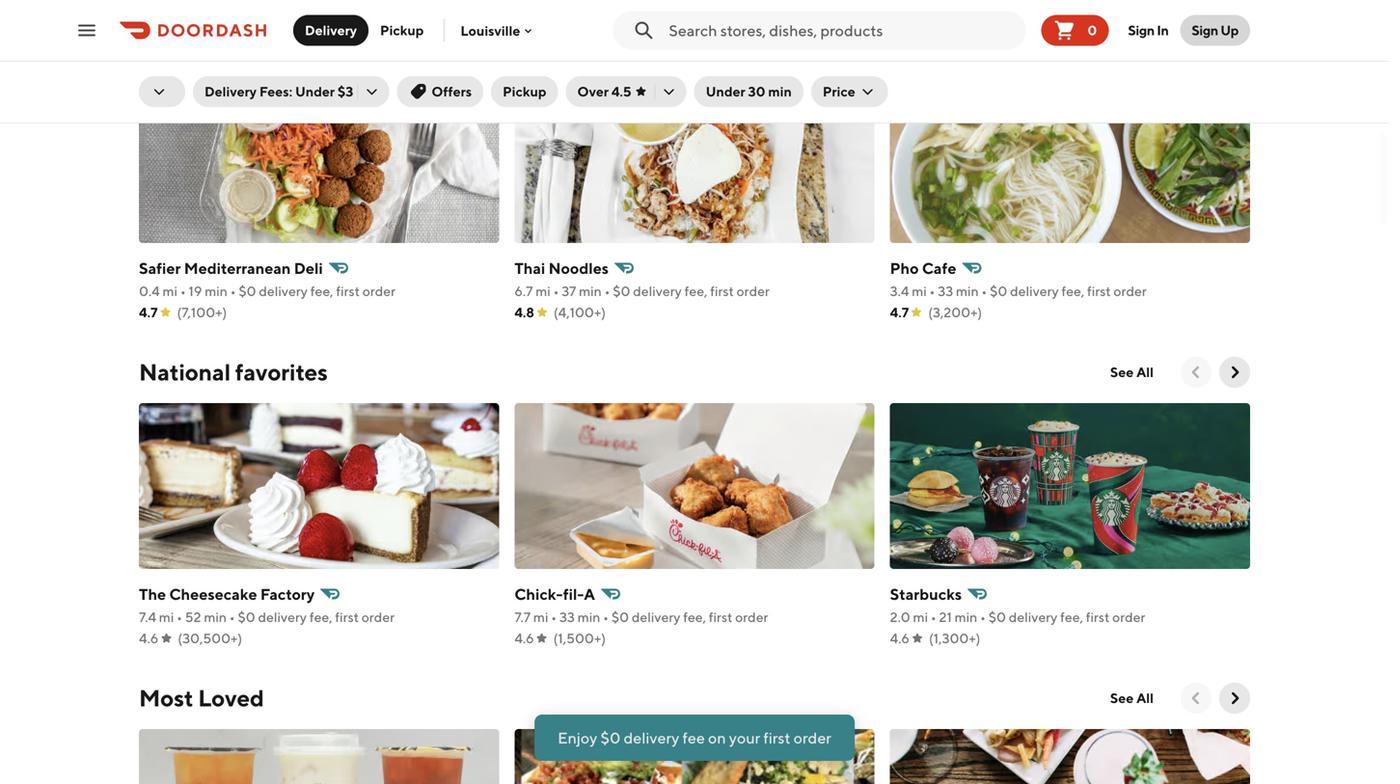 Task type: describe. For each thing, give the bounding box(es) containing it.
the
[[139, 585, 166, 604]]

6.7 mi • 37 min • $​0 delivery fee, first order
[[515, 283, 770, 299]]

louisville button
[[461, 22, 536, 38]]

$​0 for cafe
[[990, 283, 1008, 299]]

see all for national favorites
[[1111, 364, 1154, 380]]

starbucks
[[890, 585, 962, 604]]

most for most loved
[[139, 685, 193, 712]]

7.7
[[515, 609, 531, 625]]

• up (4,100+)
[[605, 283, 610, 299]]

first for fil-
[[709, 609, 733, 625]]

3 4.6 from the left
[[890, 631, 910, 647]]

• left "19"
[[180, 283, 186, 299]]

national favorites link
[[139, 357, 328, 388]]

(30,500+)
[[178, 631, 242, 647]]

fee, for mediterranean
[[310, 283, 333, 299]]

see for most loved
[[1111, 690, 1134, 706]]

previous button of carousel image for most loved
[[1187, 689, 1206, 708]]

min for pho cafe
[[956, 283, 979, 299]]

over 4.5
[[578, 83, 632, 99]]

under 30 min button
[[694, 76, 804, 107]]

4.5
[[612, 83, 632, 99]]

most popular local restaurants link
[[139, 31, 460, 62]]

mi for chick-
[[534, 609, 549, 625]]

up
[[1221, 22, 1239, 38]]

delivery fees: under $3
[[205, 83, 354, 99]]

local
[[285, 32, 335, 60]]

fee, for noodles
[[685, 283, 708, 299]]

on
[[708, 729, 726, 747]]

mediterranean
[[184, 259, 291, 277]]

$​0 for cheesecake
[[238, 609, 255, 625]]

open menu image
[[75, 19, 98, 42]]

over
[[578, 83, 609, 99]]

$​0 for noodles
[[613, 283, 631, 299]]

chick-
[[515, 585, 563, 604]]

delivery for cafe
[[1011, 283, 1059, 299]]

mi for thai
[[536, 283, 551, 299]]

the cheesecake factory
[[139, 585, 315, 604]]

previous button of carousel image
[[1187, 363, 1206, 382]]

3.4 mi • 33 min • $​0 delivery fee, first order
[[890, 283, 1147, 299]]

33 for cafe
[[938, 283, 954, 299]]

delivery for delivery fees: under $3
[[205, 83, 257, 99]]

see all for most popular local restaurants
[[1111, 38, 1154, 54]]

min for starbucks
[[955, 609, 978, 625]]

4.6 for chick-
[[515, 631, 534, 647]]

price
[[823, 83, 856, 99]]

sign up link
[[1181, 15, 1251, 46]]

7.4 mi • 52 min • $​0 delivery fee, first order
[[139, 609, 395, 625]]

safier
[[139, 259, 181, 277]]

$3
[[338, 83, 354, 99]]

under inside button
[[706, 83, 746, 99]]

next button of carousel image for national favorites
[[1226, 363, 1245, 382]]

national
[[139, 359, 231, 386]]

order for fil-
[[736, 609, 769, 625]]

all for national favorites
[[1137, 364, 1154, 380]]

safier mediterranean deli
[[139, 259, 323, 277]]

• left 52
[[177, 609, 182, 625]]

national favorites
[[139, 359, 328, 386]]

louisville
[[461, 22, 521, 38]]

favorites
[[235, 359, 328, 386]]

all for most popular local restaurants
[[1137, 38, 1154, 54]]

restaurants
[[340, 32, 460, 60]]

0 vertical spatial pickup button
[[369, 15, 436, 46]]

delivery button
[[293, 15, 369, 46]]

next button of carousel image
[[1226, 37, 1245, 56]]

price button
[[811, 76, 889, 107]]

(7,100+)
[[177, 304, 227, 320]]

noodles
[[549, 259, 609, 277]]

7.7 mi • 33 min • $​0 delivery fee, first order
[[515, 609, 769, 625]]

delivery for fil-
[[632, 609, 681, 625]]

factory
[[260, 585, 315, 604]]

4.7 for pho cafe
[[890, 304, 909, 320]]

enjoy $0 delivery fee on your first order
[[558, 729, 832, 747]]

first for cafe
[[1088, 283, 1111, 299]]

4.6 for the
[[139, 631, 159, 647]]

enjoy
[[558, 729, 598, 747]]

min inside under 30 min button
[[769, 83, 792, 99]]

3.4
[[890, 283, 909, 299]]

sign for sign up
[[1192, 22, 1219, 38]]

pho
[[890, 259, 919, 277]]

offers
[[432, 83, 472, 99]]

in
[[1157, 22, 1169, 38]]

cheesecake
[[169, 585, 257, 604]]

4.7 for safier mediterranean deli
[[139, 304, 158, 320]]

• up the (1,500+)
[[603, 609, 609, 625]]

(4,100+)
[[554, 304, 606, 320]]

see for most popular local restaurants
[[1111, 38, 1134, 54]]

pickup for pickup button to the top
[[380, 22, 424, 38]]



Task type: locate. For each thing, give the bounding box(es) containing it.
fees:
[[260, 83, 292, 99]]

0 button
[[1042, 15, 1109, 46]]

$​0 for mediterranean
[[239, 283, 256, 299]]

pickup for bottom pickup button
[[503, 83, 547, 99]]

see all for most loved
[[1111, 690, 1154, 706]]

most loved
[[139, 685, 264, 712]]

pickup right delivery button
[[380, 22, 424, 38]]

chick-fil-a
[[515, 585, 595, 604]]

first for cheesecake
[[335, 609, 359, 625]]

mi
[[163, 283, 178, 299], [536, 283, 551, 299], [912, 283, 927, 299], [159, 609, 174, 625], [534, 609, 549, 625], [913, 609, 928, 625]]

see all link
[[1099, 31, 1166, 62], [1099, 357, 1166, 388], [1099, 683, 1166, 714]]

1 horizontal spatial pickup
[[503, 83, 547, 99]]

Store search: begin typing to search for stores available on DoorDash text field
[[669, 20, 1019, 41]]

• up (1,300+)
[[981, 609, 986, 625]]

cafe
[[922, 259, 957, 277]]

delivery
[[305, 22, 357, 38], [205, 83, 257, 99]]

• down the cafe
[[930, 283, 936, 299]]

30
[[748, 83, 766, 99]]

order for cafe
[[1114, 283, 1147, 299]]

most inside most popular local restaurants "link"
[[139, 32, 193, 60]]

pho cafe
[[890, 259, 957, 277]]

see all
[[1111, 38, 1154, 54], [1111, 364, 1154, 380], [1111, 690, 1154, 706]]

deli
[[294, 259, 323, 277]]

delivery inside button
[[305, 22, 357, 38]]

under
[[295, 83, 335, 99], [706, 83, 746, 99]]

most
[[139, 32, 193, 60], [139, 685, 193, 712]]

sign in
[[1129, 22, 1169, 38]]

33 up the (3,200+)
[[938, 283, 954, 299]]

3 see all from the top
[[1111, 690, 1154, 706]]

0 horizontal spatial 4.7
[[139, 304, 158, 320]]

21
[[940, 609, 952, 625]]

fil-
[[563, 585, 584, 604]]

sign left up
[[1192, 22, 1219, 38]]

delivery for mediterranean
[[259, 283, 308, 299]]

2.0 mi • 21 min • $​0 delivery fee, first order
[[890, 609, 1146, 625]]

19
[[189, 283, 202, 299]]

mi right 7.7
[[534, 609, 549, 625]]

your
[[729, 729, 761, 747]]

1 horizontal spatial 33
[[938, 283, 954, 299]]

0 vertical spatial next button of carousel image
[[1226, 363, 1245, 382]]

33 for fil-
[[560, 609, 575, 625]]

0.4
[[139, 283, 160, 299]]

1 vertical spatial delivery
[[205, 83, 257, 99]]

see for national favorites
[[1111, 364, 1134, 380]]

0 vertical spatial see all link
[[1099, 31, 1166, 62]]

pickup
[[380, 22, 424, 38], [503, 83, 547, 99]]

0
[[1088, 22, 1098, 38]]

next button of carousel image for most loved
[[1226, 689, 1245, 708]]

2 all from the top
[[1137, 364, 1154, 380]]

fee,
[[310, 283, 333, 299], [685, 283, 708, 299], [1062, 283, 1085, 299], [310, 609, 333, 625], [683, 609, 706, 625], [1061, 609, 1084, 625]]

pickup down louisville popup button
[[503, 83, 547, 99]]

4.8
[[515, 304, 535, 320]]

2 see from the top
[[1111, 364, 1134, 380]]

pickup button down louisville popup button
[[491, 76, 558, 107]]

$​0 for fil-
[[612, 609, 629, 625]]

min right 30
[[769, 83, 792, 99]]

0 vertical spatial previous button of carousel image
[[1187, 37, 1206, 56]]

2 see all link from the top
[[1099, 357, 1166, 388]]

most loved link
[[139, 683, 264, 714]]

1 sign from the left
[[1129, 22, 1155, 38]]

most left loved
[[139, 685, 193, 712]]

min up the (3,200+)
[[956, 283, 979, 299]]

2 vertical spatial see all
[[1111, 690, 1154, 706]]

order for cheesecake
[[362, 609, 395, 625]]

under left 30
[[706, 83, 746, 99]]

1 vertical spatial see all
[[1111, 364, 1154, 380]]

0 vertical spatial 33
[[938, 283, 954, 299]]

• left 21
[[931, 609, 937, 625]]

mi right 0.4 at the left of page
[[163, 283, 178, 299]]

mi right 3.4
[[912, 283, 927, 299]]

0 vertical spatial delivery
[[305, 22, 357, 38]]

• down the cheesecake factory
[[229, 609, 235, 625]]

1 horizontal spatial delivery
[[305, 22, 357, 38]]

4.7 down 0.4 at the left of page
[[139, 304, 158, 320]]

1 4.7 from the left
[[139, 304, 158, 320]]

thai
[[515, 259, 546, 277]]

3 all from the top
[[1137, 690, 1154, 706]]

0.4 mi • 19 min • $​0 delivery fee, first order
[[139, 283, 396, 299]]

4.6 down 7.7
[[515, 631, 534, 647]]

first for mediterranean
[[336, 283, 360, 299]]

1 vertical spatial pickup button
[[491, 76, 558, 107]]

2 vertical spatial see
[[1111, 690, 1134, 706]]

all for most loved
[[1137, 690, 1154, 706]]

mi right 2.0
[[913, 609, 928, 625]]

order for mediterranean
[[363, 283, 396, 299]]

popular
[[198, 32, 280, 60]]

1 vertical spatial previous button of carousel image
[[1187, 689, 1206, 708]]

4.7
[[139, 304, 158, 320], [890, 304, 909, 320]]

min right 21
[[955, 609, 978, 625]]

1 vertical spatial pickup
[[503, 83, 547, 99]]

• up the (3,200+)
[[982, 283, 988, 299]]

0 horizontal spatial 33
[[560, 609, 575, 625]]

1 next button of carousel image from the top
[[1226, 363, 1245, 382]]

2 most from the top
[[139, 685, 193, 712]]

1 vertical spatial see
[[1111, 364, 1134, 380]]

52
[[185, 609, 201, 625]]

(1,300+)
[[929, 631, 981, 647]]

delivery for delivery
[[305, 22, 357, 38]]

min right "19"
[[205, 283, 228, 299]]

2 under from the left
[[706, 83, 746, 99]]

6.7
[[515, 283, 533, 299]]

2 previous button of carousel image from the top
[[1187, 689, 1206, 708]]

0 vertical spatial see all
[[1111, 38, 1154, 54]]

0 horizontal spatial pickup
[[380, 22, 424, 38]]

2 4.7 from the left
[[890, 304, 909, 320]]

min right 37
[[579, 283, 602, 299]]

mi for safier
[[163, 283, 178, 299]]

sign left in
[[1129, 22, 1155, 38]]

thai noodles
[[515, 259, 609, 277]]

(1,500+)
[[554, 631, 606, 647]]

1 see all link from the top
[[1099, 31, 1166, 62]]

min down a
[[578, 609, 601, 625]]

7.4
[[139, 609, 156, 625]]

1 see from the top
[[1111, 38, 1134, 54]]

sign up
[[1192, 22, 1239, 38]]

over 4.5 button
[[566, 76, 687, 107]]

1 horizontal spatial 4.7
[[890, 304, 909, 320]]

• down 'safier mediterranean deli' at the top of page
[[230, 283, 236, 299]]

1 vertical spatial 33
[[560, 609, 575, 625]]

•
[[180, 283, 186, 299], [230, 283, 236, 299], [554, 283, 559, 299], [605, 283, 610, 299], [930, 283, 936, 299], [982, 283, 988, 299], [177, 609, 182, 625], [229, 609, 235, 625], [551, 609, 557, 625], [603, 609, 609, 625], [931, 609, 937, 625], [981, 609, 986, 625]]

1 all from the top
[[1137, 38, 1154, 54]]

4.6
[[139, 631, 159, 647], [515, 631, 534, 647], [890, 631, 910, 647]]

• left 37
[[554, 283, 559, 299]]

a
[[584, 585, 595, 604]]

33
[[938, 283, 954, 299], [560, 609, 575, 625]]

fee
[[683, 729, 705, 747]]

pickup button up "offers" button
[[369, 15, 436, 46]]

sign in link
[[1117, 11, 1181, 50]]

see all link for most popular local restaurants
[[1099, 31, 1166, 62]]

1 under from the left
[[295, 83, 335, 99]]

0 horizontal spatial sign
[[1129, 22, 1155, 38]]

2 vertical spatial all
[[1137, 690, 1154, 706]]

offers button
[[397, 76, 484, 107]]

loved
[[198, 685, 264, 712]]

$0
[[601, 729, 621, 747]]

min for the cheesecake factory
[[204, 609, 227, 625]]

order for noodles
[[737, 283, 770, 299]]

4.6 down 2.0
[[890, 631, 910, 647]]

1 previous button of carousel image from the top
[[1187, 37, 1206, 56]]

2 vertical spatial see all link
[[1099, 683, 1166, 714]]

1 horizontal spatial pickup button
[[491, 76, 558, 107]]

sign for sign in
[[1129, 22, 1155, 38]]

fee, for cheesecake
[[310, 609, 333, 625]]

pickup button
[[369, 15, 436, 46], [491, 76, 558, 107]]

delivery up the $3
[[305, 22, 357, 38]]

2 4.6 from the left
[[515, 631, 534, 647]]

0 vertical spatial see
[[1111, 38, 1134, 54]]

most popular local restaurants
[[139, 32, 460, 60]]

previous button of carousel image for most popular local restaurants
[[1187, 37, 1206, 56]]

1 horizontal spatial 4.6
[[515, 631, 534, 647]]

under 30 min
[[706, 83, 792, 99]]

delivery for cheesecake
[[258, 609, 307, 625]]

fee, for fil-
[[683, 609, 706, 625]]

4.6 down 7.4
[[139, 631, 159, 647]]

0 vertical spatial pickup
[[380, 22, 424, 38]]

min up (30,500+)
[[204, 609, 227, 625]]

3 see all link from the top
[[1099, 683, 1166, 714]]

1 vertical spatial most
[[139, 685, 193, 712]]

most left popular
[[139, 32, 193, 60]]

first for noodles
[[710, 283, 734, 299]]

3 see from the top
[[1111, 690, 1134, 706]]

0 vertical spatial most
[[139, 32, 193, 60]]

1 horizontal spatial sign
[[1192, 22, 1219, 38]]

2 next button of carousel image from the top
[[1226, 689, 1245, 708]]

$​0
[[239, 283, 256, 299], [613, 283, 631, 299], [990, 283, 1008, 299], [238, 609, 255, 625], [612, 609, 629, 625], [989, 609, 1007, 625]]

2 sign from the left
[[1192, 22, 1219, 38]]

first
[[336, 283, 360, 299], [710, 283, 734, 299], [1088, 283, 1111, 299], [335, 609, 359, 625], [709, 609, 733, 625], [1086, 609, 1110, 625], [764, 729, 791, 747]]

1 see all from the top
[[1111, 38, 1154, 54]]

37
[[562, 283, 576, 299]]

1 most from the top
[[139, 32, 193, 60]]

min for thai noodles
[[579, 283, 602, 299]]

1 horizontal spatial under
[[706, 83, 746, 99]]

delivery for noodles
[[633, 283, 682, 299]]

1 vertical spatial see all link
[[1099, 357, 1166, 388]]

2 see all from the top
[[1111, 364, 1154, 380]]

next button of carousel image
[[1226, 363, 1245, 382], [1226, 689, 1245, 708]]

0 horizontal spatial delivery
[[205, 83, 257, 99]]

• down chick-fil-a
[[551, 609, 557, 625]]

mi for the
[[159, 609, 174, 625]]

33 down fil-
[[560, 609, 575, 625]]

0 vertical spatial all
[[1137, 38, 1154, 54]]

2.0
[[890, 609, 911, 625]]

delivery left fees:
[[205, 83, 257, 99]]

1 vertical spatial next button of carousel image
[[1226, 689, 1245, 708]]

4.7 down 3.4
[[890, 304, 909, 320]]

1 vertical spatial all
[[1137, 364, 1154, 380]]

mi right the '6.7'
[[536, 283, 551, 299]]

min for chick-fil-a
[[578, 609, 601, 625]]

delivery
[[259, 283, 308, 299], [633, 283, 682, 299], [1011, 283, 1059, 299], [258, 609, 307, 625], [632, 609, 681, 625], [1009, 609, 1058, 625], [624, 729, 680, 747]]

under left the $3
[[295, 83, 335, 99]]

most for most popular local restaurants
[[139, 32, 193, 60]]

mi right 7.4
[[159, 609, 174, 625]]

see all link for national favorites
[[1099, 357, 1166, 388]]

0 horizontal spatial 4.6
[[139, 631, 159, 647]]

2 horizontal spatial 4.6
[[890, 631, 910, 647]]

mi for pho
[[912, 283, 927, 299]]

all
[[1137, 38, 1154, 54], [1137, 364, 1154, 380], [1137, 690, 1154, 706]]

see all link for most loved
[[1099, 683, 1166, 714]]

fee, for cafe
[[1062, 283, 1085, 299]]

min
[[769, 83, 792, 99], [205, 283, 228, 299], [579, 283, 602, 299], [956, 283, 979, 299], [204, 609, 227, 625], [578, 609, 601, 625], [955, 609, 978, 625]]

previous button of carousel image
[[1187, 37, 1206, 56], [1187, 689, 1206, 708]]

0 horizontal spatial pickup button
[[369, 15, 436, 46]]

1 4.6 from the left
[[139, 631, 159, 647]]

most inside most loved link
[[139, 685, 193, 712]]

(3,200+)
[[929, 304, 983, 320]]

min for safier mediterranean deli
[[205, 283, 228, 299]]

0 horizontal spatial under
[[295, 83, 335, 99]]

see
[[1111, 38, 1134, 54], [1111, 364, 1134, 380], [1111, 690, 1134, 706]]



Task type: vqa. For each thing, say whether or not it's contained in the screenshot.


